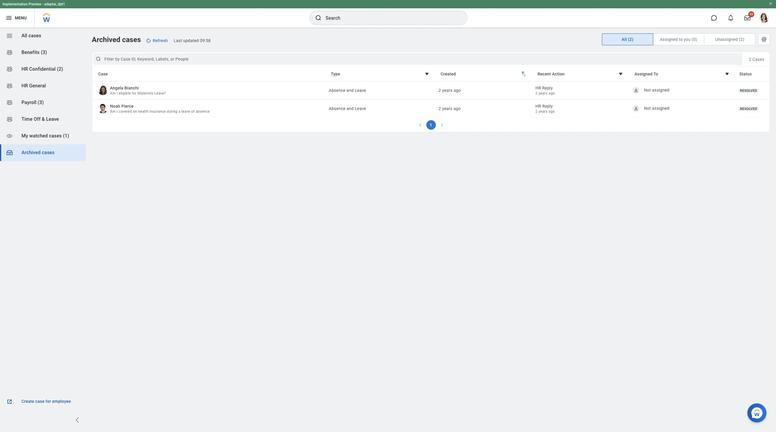 Task type: describe. For each thing, give the bounding box(es) containing it.
1
[[430, 123, 432, 127]]

assigned to button
[[631, 68, 735, 80]]

not assigned for angela bianchi
[[644, 88, 670, 92]]

insurance
[[150, 109, 166, 114]]

updated
[[183, 38, 199, 43]]

create case for employee
[[21, 399, 71, 404]]

payroll (3) link
[[0, 94, 86, 111]]

my watched cases (1)
[[21, 133, 69, 139]]

33 button
[[741, 11, 755, 24]]

am i covered on health insurance during a leave of absence button
[[110, 109, 210, 114]]

angela
[[110, 86, 123, 90]]

0 horizontal spatial archived cases
[[21, 150, 55, 155]]

filter by case id, keyword, labels, or people. type label: to find cases with specific labels applied element
[[93, 53, 743, 65]]

(0)
[[692, 37, 698, 42]]

and for noah pierce
[[347, 106, 354, 111]]

recent
[[538, 72, 551, 76]]

leave?
[[154, 91, 166, 95]]

last
[[174, 38, 182, 43]]

off
[[34, 116, 41, 122]]

menu button
[[0, 8, 34, 27]]

during
[[167, 109, 178, 114]]

all (2) tab panel
[[92, 52, 771, 132]]

sort up image
[[520, 70, 527, 77]]

leave for bianchi
[[355, 88, 366, 93]]

contact card matrix manager image for hr general
[[6, 82, 13, 89]]

case
[[35, 399, 44, 404]]

benefits (3) link
[[0, 44, 86, 61]]

assigned for noah pierce
[[652, 106, 670, 111]]

2 years ago for angela bianchi
[[439, 88, 461, 93]]

hr reply 2 years ago for noah pierce
[[536, 104, 555, 114]]

preview
[[29, 2, 41, 6]]

profile logan mcneil image
[[760, 13, 769, 24]]

all (2)
[[622, 37, 634, 42]]

type
[[331, 72, 340, 76]]

watched
[[29, 133, 48, 139]]

benefits (3)
[[21, 50, 47, 55]]

all for all cases
[[21, 33, 27, 38]]

recent action button
[[534, 68, 629, 80]]

leave for pierce
[[355, 106, 366, 111]]

chevron right small image
[[439, 122, 445, 128]]

all (2) button
[[603, 34, 653, 45]]

covered
[[119, 109, 132, 114]]

cases left reset "icon"
[[122, 35, 141, 44]]

type button
[[327, 68, 435, 80]]

implementation preview -   adeptai_dpt1
[[2, 2, 65, 6]]

unassigned
[[716, 37, 738, 42]]

sort down image
[[521, 71, 529, 78]]

absence
[[196, 109, 210, 114]]

menu
[[15, 15, 27, 20]]

33
[[750, 13, 753, 16]]

health
[[138, 109, 149, 114]]

chevron right image
[[74, 417, 81, 424]]

tab list containing all (2)
[[602, 33, 771, 45]]

employee
[[52, 399, 71, 404]]

list containing all cases
[[0, 27, 86, 161]]

time off & leave
[[21, 116, 59, 122]]

you
[[684, 37, 691, 42]]

am for angela bianchi
[[110, 91, 116, 95]]

contact card matrix manager image for hr
[[6, 66, 13, 73]]

search image for search workday search box
[[315, 14, 322, 21]]

cases down my watched cases (1)
[[42, 150, 55, 155]]

reply for noah pierce
[[543, 104, 553, 109]]

Filter by Case ID, Keyword, Labels, or People text field
[[104, 56, 734, 62]]

on
[[133, 109, 137, 114]]

contact card matrix manager image for time off & leave
[[6, 116, 13, 123]]

to
[[679, 37, 683, 42]]

i for angela
[[117, 91, 118, 95]]

(2) inside list
[[57, 66, 63, 72]]

not for bianchi
[[644, 88, 651, 92]]

eligible
[[119, 91, 131, 95]]

all for all (2)
[[622, 37, 627, 42]]

assigned for assigned to
[[635, 72, 653, 76]]

2 vertical spatial leave
[[46, 116, 59, 122]]

all cases link
[[0, 27, 86, 44]]

assigned for assigned to you (0)
[[660, 37, 678, 42]]

general
[[29, 83, 46, 89]]

1 button
[[426, 120, 436, 130]]

time off & leave link
[[0, 111, 86, 128]]

angela bianchi am i eligible for maternity leave?
[[110, 86, 166, 95]]

action
[[552, 72, 565, 76]]

visible image
[[6, 132, 13, 140]]

refresh button
[[143, 36, 171, 45]]

absence and leave for noah pierce
[[329, 106, 366, 111]]

time
[[21, 116, 33, 122]]

hr general
[[21, 83, 46, 89]]

chevron left small image
[[417, 122, 423, 128]]

Search Workday  search field
[[326, 11, 455, 24]]

unassigned (2)
[[716, 37, 745, 42]]

my watched cases (1) link
[[0, 128, 86, 144]]

(2) for unassigned (2)
[[739, 37, 745, 42]]

create case for employee link
[[6, 398, 80, 405]]

last updated 09:58
[[174, 38, 211, 43]]

ext link image
[[6, 398, 13, 405]]

&
[[42, 116, 45, 122]]

grid view image
[[6, 32, 13, 39]]

reply for angela bianchi
[[543, 86, 553, 90]]

-
[[42, 2, 43, 6]]

created
[[441, 72, 456, 76]]

caret down image
[[618, 70, 625, 78]]

resolved for bianchi
[[740, 89, 758, 93]]

caret down image for assigned to
[[724, 70, 731, 78]]

cases left (1)
[[49, 133, 62, 139]]

inbox large image
[[745, 15, 751, 21]]

contact card matrix manager image for benefits
[[6, 49, 13, 56]]



Task type: locate. For each thing, give the bounding box(es) containing it.
2 resolved from the top
[[740, 107, 758, 111]]

2 contact card matrix manager image from the top
[[6, 116, 13, 123]]

contact card matrix manager image left hr general
[[6, 82, 13, 89]]

0 vertical spatial i
[[117, 91, 118, 95]]

1 vertical spatial leave
[[355, 106, 366, 111]]

all cases
[[21, 33, 41, 38]]

2 cases
[[749, 57, 765, 62]]

1 hr reply 2 years ago from the top
[[536, 86, 555, 95]]

1 horizontal spatial archived cases
[[92, 35, 141, 44]]

contact card matrix manager image
[[6, 82, 13, 89], [6, 116, 13, 123]]

1 reply from the top
[[543, 86, 553, 90]]

0 vertical spatial assigned
[[652, 88, 670, 92]]

contact card matrix manager image
[[6, 49, 13, 56], [6, 66, 13, 73], [6, 99, 13, 106]]

0 vertical spatial archived
[[92, 35, 120, 44]]

am for noah pierce
[[110, 109, 116, 114]]

status
[[740, 72, 752, 76]]

1 vertical spatial i
[[117, 109, 118, 114]]

2 hr reply 2 years ago from the top
[[536, 104, 555, 114]]

contact card matrix manager image inside "benefits (3)" link
[[6, 49, 13, 56]]

assigned to you (0) button
[[654, 34, 704, 45]]

1 vertical spatial contact card matrix manager image
[[6, 116, 13, 123]]

contact card matrix manager image up visible image
[[6, 116, 13, 123]]

hr reply 2 years ago
[[536, 86, 555, 95], [536, 104, 555, 114]]

close environment banner image
[[769, 2, 773, 5]]

reply
[[543, 86, 553, 90], [543, 104, 553, 109]]

assigned inside button
[[660, 37, 678, 42]]

0 vertical spatial not
[[644, 88, 651, 92]]

1 vertical spatial reply
[[543, 104, 553, 109]]

bianchi
[[125, 86, 139, 90]]

not for pierce
[[644, 106, 651, 111]]

assigned to
[[635, 72, 658, 76]]

confidential
[[29, 66, 56, 72]]

contact card matrix manager image inside hr general link
[[6, 82, 13, 89]]

(3) for payroll (3)
[[38, 100, 44, 105]]

2 reply from the top
[[543, 104, 553, 109]]

resolved
[[740, 89, 758, 93], [740, 107, 758, 111]]

payroll (3)
[[21, 100, 44, 105]]

cases
[[753, 57, 765, 62]]

1 vertical spatial absence
[[329, 106, 346, 111]]

a
[[179, 109, 181, 114]]

2 not assigned from the top
[[644, 106, 670, 111]]

contact card matrix manager image inside hr confidential (2) link
[[6, 66, 13, 73]]

caret down image inside type button
[[424, 70, 431, 78]]

implementation
[[2, 2, 28, 6]]

hr confidential (2)
[[21, 66, 63, 72]]

i inside noah pierce am i covered on health insurance during a leave of absence
[[117, 109, 118, 114]]

1 absence and leave from the top
[[329, 88, 366, 93]]

1 resolved from the top
[[740, 89, 758, 93]]

1 vertical spatial archived
[[21, 150, 41, 155]]

assigned inside button
[[635, 72, 653, 76]]

1 vertical spatial for
[[46, 399, 51, 404]]

absence and leave for angela bianchi
[[329, 88, 366, 93]]

0 horizontal spatial for
[[46, 399, 51, 404]]

assigned right user icon
[[652, 106, 670, 111]]

search image
[[315, 14, 322, 21], [95, 56, 101, 62]]

0 vertical spatial 2 years ago
[[439, 88, 461, 93]]

0 vertical spatial absence and leave
[[329, 88, 366, 93]]

0 vertical spatial hr reply 2 years ago
[[536, 86, 555, 95]]

0 vertical spatial for
[[132, 91, 137, 95]]

i inside angela bianchi am i eligible for maternity leave?
[[117, 91, 118, 95]]

1 vertical spatial search image
[[95, 56, 101, 62]]

2 assigned from the top
[[652, 106, 670, 111]]

1 vertical spatial not assigned
[[644, 106, 670, 111]]

caret down image left status
[[724, 70, 731, 78]]

absence
[[329, 88, 346, 93], [329, 106, 346, 111]]

absence for bianchi
[[329, 88, 346, 93]]

not
[[644, 88, 651, 92], [644, 106, 651, 111]]

1 not from the top
[[644, 88, 651, 92]]

1 vertical spatial not
[[644, 106, 651, 111]]

for down bianchi
[[132, 91, 137, 95]]

i for noah
[[117, 109, 118, 114]]

archived cases
[[92, 35, 141, 44], [21, 150, 55, 155]]

1 vertical spatial assigned
[[652, 106, 670, 111]]

archived cases link
[[0, 144, 86, 161]]

not assigned for noah pierce
[[644, 106, 670, 111]]

cases
[[28, 33, 41, 38], [122, 35, 141, 44], [49, 133, 62, 139], [42, 150, 55, 155]]

2
[[749, 57, 752, 62], [439, 88, 441, 93], [536, 91, 538, 95], [439, 106, 441, 111], [536, 109, 538, 114]]

am inside noah pierce am i covered on health insurance during a leave of absence
[[110, 109, 116, 114]]

2 absence from the top
[[329, 106, 346, 111]]

1 horizontal spatial archived
[[92, 35, 120, 44]]

contact card matrix manager image inside payroll (3) link
[[6, 99, 13, 106]]

pierce
[[121, 104, 134, 109]]

i down noah
[[117, 109, 118, 114]]

payroll
[[21, 100, 36, 105]]

(3) for benefits (3)
[[41, 50, 47, 55]]

hr general link
[[0, 78, 86, 94]]

0 vertical spatial and
[[347, 88, 354, 93]]

2 years ago for noah pierce
[[439, 106, 461, 111]]

0 horizontal spatial assigned
[[635, 72, 653, 76]]

0 vertical spatial resolved
[[740, 89, 758, 93]]

i down angela
[[117, 91, 118, 95]]

leave
[[182, 109, 190, 114]]

absence and leave
[[329, 88, 366, 93], [329, 106, 366, 111]]

user image
[[634, 88, 639, 93]]

ago
[[454, 88, 461, 93], [549, 91, 555, 95], [454, 106, 461, 111], [549, 109, 555, 114]]

0 horizontal spatial all
[[21, 33, 27, 38]]

notifications large image
[[728, 15, 734, 21]]

0 vertical spatial absence
[[329, 88, 346, 93]]

inbox image
[[6, 149, 13, 156]]

1 vertical spatial archived cases
[[21, 150, 55, 155]]

1 contact card matrix manager image from the top
[[6, 49, 13, 56]]

not right user icon
[[644, 106, 651, 111]]

1 vertical spatial am
[[110, 109, 116, 114]]

2 i from the top
[[117, 109, 118, 114]]

(3) right benefits
[[41, 50, 47, 55]]

years
[[442, 88, 453, 93], [539, 91, 548, 95], [442, 106, 453, 111], [539, 109, 548, 114]]

0 horizontal spatial caret down image
[[424, 70, 431, 78]]

caret down image inside assigned to button
[[724, 70, 731, 78]]

1 contact card matrix manager image from the top
[[6, 82, 13, 89]]

maternity
[[138, 91, 153, 95]]

justify image
[[5, 14, 13, 21]]

(2) for all (2)
[[628, 37, 634, 42]]

1 horizontal spatial for
[[132, 91, 137, 95]]

3 contact card matrix manager image from the top
[[6, 99, 13, 106]]

1 am from the top
[[110, 91, 116, 95]]

2 and from the top
[[347, 106, 354, 111]]

my
[[21, 133, 28, 139]]

adeptai_dpt1
[[44, 2, 65, 6]]

1 vertical spatial contact card matrix manager image
[[6, 66, 13, 73]]

1 horizontal spatial caret down image
[[724, 70, 731, 78]]

caret down image for type
[[424, 70, 431, 78]]

0 horizontal spatial archived
[[21, 150, 41, 155]]

resolved for pierce
[[740, 107, 758, 111]]

to
[[654, 72, 658, 76]]

for
[[132, 91, 137, 95], [46, 399, 51, 404]]

2 vertical spatial contact card matrix manager image
[[6, 99, 13, 106]]

contact card matrix manager image inside time off & leave link
[[6, 116, 13, 123]]

1 vertical spatial hr reply 2 years ago
[[536, 104, 555, 114]]

archived inside archived cases link
[[21, 150, 41, 155]]

absence for pierce
[[329, 106, 346, 111]]

1 vertical spatial and
[[347, 106, 354, 111]]

09:58
[[200, 38, 211, 43]]

2 am from the top
[[110, 109, 116, 114]]

and for angela bianchi
[[347, 88, 354, 93]]

assigned for angela bianchi
[[652, 88, 670, 92]]

0 vertical spatial contact card matrix manager image
[[6, 49, 13, 56]]

create
[[21, 399, 34, 404]]

noah pierce am i covered on health insurance during a leave of absence
[[110, 104, 210, 114]]

and
[[347, 88, 354, 93], [347, 106, 354, 111]]

for inside angela bianchi am i eligible for maternity leave?
[[132, 91, 137, 95]]

1 vertical spatial absence and leave
[[329, 106, 366, 111]]

1 horizontal spatial assigned
[[660, 37, 678, 42]]

not assigned right user icon
[[644, 106, 670, 111]]

1 i from the top
[[117, 91, 118, 95]]

1 and from the top
[[347, 88, 354, 93]]

archived
[[92, 35, 120, 44], [21, 150, 41, 155]]

tab list
[[602, 33, 771, 45]]

at tag mention image
[[761, 36, 768, 43]]

2 years ago
[[439, 88, 461, 93], [439, 106, 461, 111]]

list
[[0, 27, 86, 161]]

1 horizontal spatial (2)
[[628, 37, 634, 42]]

1 not assigned from the top
[[644, 88, 670, 92]]

not right user image
[[644, 88, 651, 92]]

case
[[98, 72, 108, 76]]

2 contact card matrix manager image from the top
[[6, 66, 13, 73]]

reset image
[[146, 38, 152, 44]]

2 horizontal spatial (2)
[[739, 37, 745, 42]]

for right case
[[46, 399, 51, 404]]

contact card matrix manager image for payroll
[[6, 99, 13, 106]]

assigned down to
[[652, 88, 670, 92]]

all
[[21, 33, 27, 38], [622, 37, 627, 42]]

1 assigned from the top
[[652, 88, 670, 92]]

recent action
[[538, 72, 565, 76]]

0 vertical spatial (3)
[[41, 50, 47, 55]]

2 years ago down created
[[439, 88, 461, 93]]

2 2 years ago from the top
[[439, 106, 461, 111]]

1 vertical spatial resolved
[[740, 107, 758, 111]]

hr reply 2 years ago for angela bianchi
[[536, 86, 555, 95]]

assigned to you (0)
[[660, 37, 698, 42]]

not assigned down to
[[644, 88, 670, 92]]

0 horizontal spatial search image
[[95, 56, 101, 62]]

not assigned
[[644, 88, 670, 92], [644, 106, 670, 111]]

0 vertical spatial not assigned
[[644, 88, 670, 92]]

of
[[191, 109, 195, 114]]

hr
[[21, 66, 28, 72], [21, 83, 28, 89], [536, 86, 541, 90], [536, 104, 541, 109]]

2 not from the top
[[644, 106, 651, 111]]

0 horizontal spatial (2)
[[57, 66, 63, 72]]

0 vertical spatial am
[[110, 91, 116, 95]]

cases up benefits (3)
[[28, 33, 41, 38]]

noah
[[110, 104, 120, 109]]

(2)
[[628, 37, 634, 42], [739, 37, 745, 42], [57, 66, 63, 72]]

(1)
[[63, 133, 69, 139]]

am inside angela bianchi am i eligible for maternity leave?
[[110, 91, 116, 95]]

menu banner
[[0, 0, 777, 27]]

1 horizontal spatial search image
[[315, 14, 322, 21]]

am
[[110, 91, 116, 95], [110, 109, 116, 114]]

hr confidential (2) link
[[0, 61, 86, 78]]

caret down image
[[424, 70, 431, 78], [724, 70, 731, 78]]

1 horizontal spatial all
[[622, 37, 627, 42]]

assigned
[[660, 37, 678, 42], [635, 72, 653, 76]]

0 vertical spatial archived cases
[[92, 35, 141, 44]]

(3) right the payroll on the top left of the page
[[38, 100, 44, 105]]

0 vertical spatial contact card matrix manager image
[[6, 82, 13, 89]]

1 caret down image from the left
[[424, 70, 431, 78]]

0 vertical spatial assigned
[[660, 37, 678, 42]]

benefits
[[21, 50, 40, 55]]

created button
[[437, 68, 532, 80]]

refresh
[[153, 38, 168, 43]]

1 vertical spatial 2 years ago
[[439, 106, 461, 111]]

all inside button
[[622, 37, 627, 42]]

am down angela
[[110, 91, 116, 95]]

caret down image down filter by case id, keyword, labels, or people text field
[[424, 70, 431, 78]]

0 vertical spatial search image
[[315, 14, 322, 21]]

search image inside filter by case id, keyword, labels, or people. type label: to find cases with specific labels applied element
[[95, 56, 101, 62]]

(3)
[[41, 50, 47, 55], [38, 100, 44, 105]]

search image for filter by case id, keyword, labels, or people text field
[[95, 56, 101, 62]]

i
[[117, 91, 118, 95], [117, 109, 118, 114]]

user image
[[634, 106, 639, 111]]

unassigned (2) button
[[705, 34, 756, 45]]

2 absence and leave from the top
[[329, 106, 366, 111]]

0 vertical spatial reply
[[543, 86, 553, 90]]

1 2 years ago from the top
[[439, 88, 461, 93]]

am i eligible for maternity leave? button
[[110, 91, 166, 96]]

1 vertical spatial assigned
[[635, 72, 653, 76]]

2 caret down image from the left
[[724, 70, 731, 78]]

1 absence from the top
[[329, 88, 346, 93]]

1 vertical spatial (3)
[[38, 100, 44, 105]]

0 vertical spatial leave
[[355, 88, 366, 93]]

2 years ago up chevron right small image on the right
[[439, 106, 461, 111]]

am down noah
[[110, 109, 116, 114]]



Task type: vqa. For each thing, say whether or not it's contained in the screenshot.
Item List ELEMENT
no



